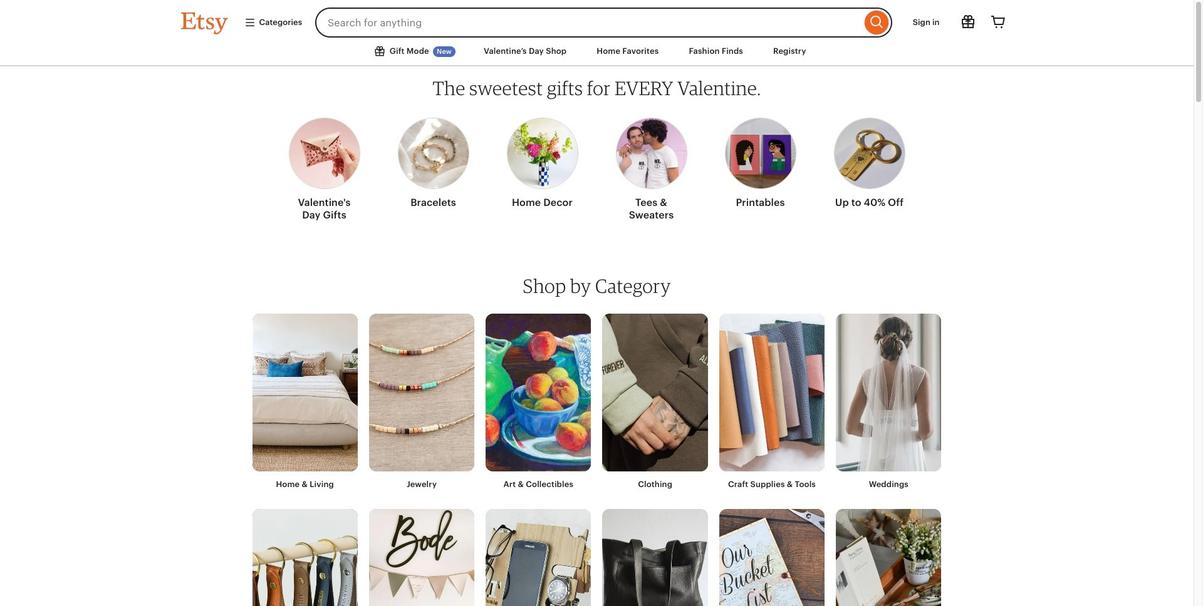 Task type: describe. For each thing, give the bounding box(es) containing it.
Search for anything text field
[[315, 8, 862, 38]]

bath & beauty image
[[837, 510, 942, 607]]

clothing image
[[603, 314, 708, 472]]

books, movies & music image
[[720, 510, 825, 607]]

home & living image
[[252, 314, 358, 472]]

weddings image
[[837, 314, 942, 472]]

bags & purses image
[[603, 510, 708, 607]]

electronics & accessories image
[[486, 510, 592, 607]]

art & collectibles image
[[486, 314, 592, 472]]



Task type: vqa. For each thing, say whether or not it's contained in the screenshot.
the rightmost christmas
no



Task type: locate. For each thing, give the bounding box(es) containing it.
craft supplies & tools image
[[720, 314, 825, 472]]

jewelry image
[[369, 314, 475, 472]]

banner
[[158, 0, 1036, 38]]

baby image
[[369, 510, 475, 607]]

menu bar
[[0, 0, 1194, 66], [158, 38, 1036, 66]]

None search field
[[315, 8, 893, 38]]

accessories image
[[252, 510, 358, 607]]



